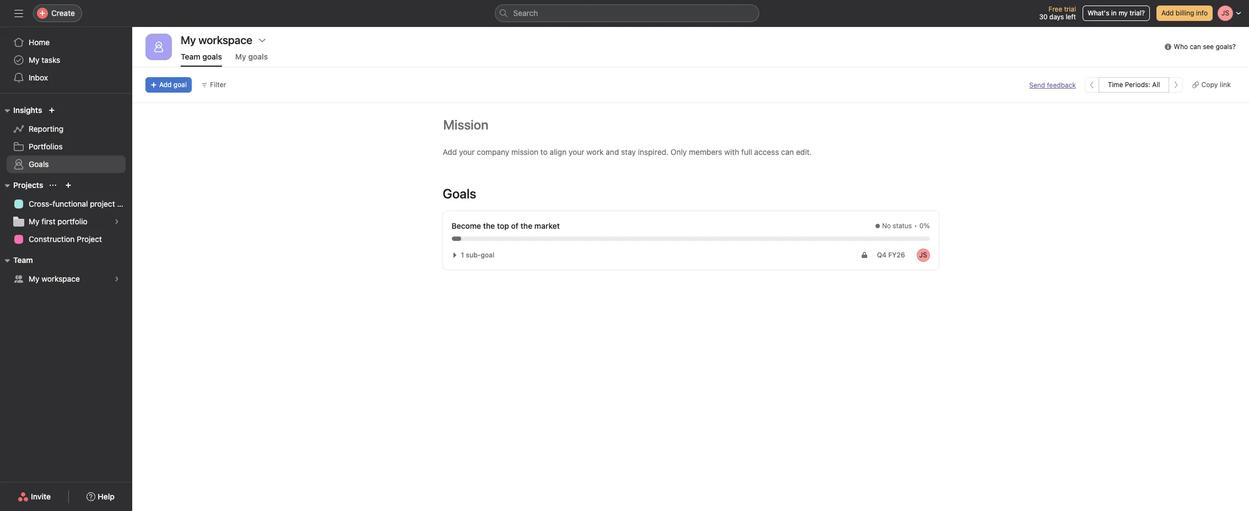 Task type: vqa. For each thing, say whether or not it's contained in the screenshot.
Copy link
yes



Task type: describe. For each thing, give the bounding box(es) containing it.
inbox
[[29, 73, 48, 82]]

tasks
[[42, 55, 60, 64]]

plan
[[117, 199, 132, 208]]

my workspace
[[29, 274, 80, 283]]

construction
[[29, 234, 75, 244]]

periods:
[[1126, 80, 1151, 89]]

q4
[[877, 251, 887, 259]]

add goal
[[159, 80, 187, 89]]

who
[[1174, 42, 1189, 51]]

time periods: all
[[1108, 80, 1161, 89]]

• 0%
[[915, 222, 930, 230]]

1 sub-goal button
[[447, 248, 497, 263]]

goals link
[[7, 155, 126, 173]]

goals for team goals
[[202, 52, 222, 61]]

reporting link
[[7, 120, 126, 138]]

my for my tasks
[[29, 55, 39, 64]]

my for my first portfolio
[[29, 217, 39, 226]]

align
[[550, 147, 567, 157]]

projects element
[[0, 175, 132, 250]]

members
[[689, 147, 723, 157]]

1 your from the left
[[459, 147, 475, 157]]

access
[[755, 147, 779, 157]]

•
[[915, 222, 918, 230]]

js
[[920, 251, 928, 259]]

workspace
[[42, 274, 80, 283]]

add for add goal
[[159, 80, 172, 89]]

1
[[461, 251, 464, 259]]

construction project
[[29, 234, 102, 244]]

info
[[1197, 9, 1208, 17]]

my for my workspace
[[29, 274, 39, 283]]

days
[[1050, 13, 1064, 21]]

cross-functional project plan
[[29, 199, 132, 208]]

goals?
[[1216, 42, 1236, 51]]

with
[[725, 147, 740, 157]]

trial
[[1065, 5, 1077, 13]]

team for team goals
[[181, 52, 200, 61]]

my goals link
[[235, 52, 268, 67]]

become the top of the market
[[452, 221, 560, 230]]

insights
[[13, 105, 42, 115]]

to
[[541, 147, 548, 157]]

team goals link
[[181, 52, 222, 67]]

create
[[51, 8, 75, 18]]

send feedback
[[1030, 81, 1076, 89]]

all
[[1153, 80, 1161, 89]]

home
[[29, 37, 50, 47]]

no
[[883, 222, 891, 230]]

inspired.
[[638, 147, 669, 157]]

my workspace link
[[7, 270, 126, 288]]

30
[[1040, 13, 1048, 21]]

first
[[42, 217, 55, 226]]

add billing info button
[[1157, 6, 1213, 21]]

see details, my first portfolio image
[[114, 218, 120, 225]]

0%
[[920, 222, 930, 230]]

my
[[1119, 9, 1128, 17]]

add for add your company mission to align your work and stay inspired. only members with full access can edit.
[[443, 147, 457, 157]]

add for add billing info
[[1162, 9, 1174, 17]]

home link
[[7, 34, 126, 51]]

construction project link
[[7, 230, 126, 248]]

team goals
[[181, 52, 222, 61]]

top
[[497, 221, 509, 230]]

team button
[[0, 254, 33, 267]]

portfolio
[[58, 217, 88, 226]]

portfolios link
[[7, 138, 126, 155]]

what's
[[1088, 9, 1110, 17]]

my tasks link
[[7, 51, 126, 69]]

help
[[98, 492, 115, 501]]

filter button
[[196, 77, 231, 93]]

q4 fy26 button
[[873, 248, 910, 263]]

0 vertical spatial goal
[[174, 80, 187, 89]]

become
[[452, 221, 481, 230]]

help button
[[80, 487, 122, 507]]

1 the from the left
[[483, 221, 495, 230]]

free trial 30 days left
[[1040, 5, 1077, 21]]

reporting
[[29, 124, 63, 133]]

2 your from the left
[[569, 147, 585, 157]]

company
[[477, 147, 510, 157]]

copy
[[1202, 80, 1218, 89]]

project
[[77, 234, 102, 244]]

search
[[513, 8, 538, 18]]

add billing info
[[1162, 9, 1208, 17]]

projects button
[[0, 179, 43, 192]]

add goal button
[[146, 77, 192, 93]]

see
[[1203, 42, 1214, 51]]



Task type: locate. For each thing, give the bounding box(es) containing it.
the
[[483, 221, 495, 230], [521, 221, 533, 230]]

link
[[1220, 80, 1232, 89]]

goal right 1
[[481, 251, 495, 259]]

my first portfolio
[[29, 217, 88, 226]]

my inside projects element
[[29, 217, 39, 226]]

my down team dropdown button
[[29, 274, 39, 283]]

my workspace
[[181, 34, 253, 46]]

sub-
[[466, 251, 481, 259]]

feedback
[[1048, 81, 1076, 89]]

my left tasks
[[29, 55, 39, 64]]

1 horizontal spatial can
[[1190, 42, 1202, 51]]

the right of
[[521, 221, 533, 230]]

stay
[[621, 147, 636, 157]]

1 vertical spatial can
[[782, 147, 794, 157]]

global element
[[0, 27, 132, 93]]

1 vertical spatial goal
[[481, 251, 495, 259]]

add left filter dropdown button
[[159, 80, 172, 89]]

projects
[[13, 180, 43, 190]]

team
[[181, 52, 200, 61], [13, 255, 33, 265]]

goals down show options image
[[248, 52, 268, 61]]

1 horizontal spatial the
[[521, 221, 533, 230]]

what's in my trial? button
[[1083, 6, 1150, 21]]

portfolios
[[29, 142, 63, 151]]

0 vertical spatial goals
[[29, 159, 49, 169]]

my inside 'link'
[[29, 55, 39, 64]]

my inside "link"
[[29, 274, 39, 283]]

goals up become
[[443, 186, 477, 201]]

new image
[[49, 107, 55, 114]]

1 horizontal spatial add
[[443, 147, 457, 157]]

copy link
[[1202, 80, 1232, 89]]

goals
[[202, 52, 222, 61], [248, 52, 268, 61]]

search list box
[[495, 4, 759, 22]]

my
[[235, 52, 246, 61], [29, 55, 39, 64], [29, 217, 39, 226], [29, 274, 39, 283]]

goals inside insights element
[[29, 159, 49, 169]]

1 horizontal spatial goals
[[248, 52, 268, 61]]

mission
[[512, 147, 539, 157]]

the left top
[[483, 221, 495, 230]]

send feedback link
[[1030, 80, 1076, 90]]

0 horizontal spatial team
[[13, 255, 33, 265]]

edit.
[[796, 147, 812, 157]]

your
[[459, 147, 475, 157], [569, 147, 585, 157]]

show options, current sort, top image
[[50, 182, 56, 189]]

new project or portfolio image
[[65, 182, 72, 189]]

team inside team dropdown button
[[13, 255, 33, 265]]

free
[[1049, 5, 1063, 13]]

teams element
[[0, 250, 132, 290]]

0 vertical spatial team
[[181, 52, 200, 61]]

my left the first
[[29, 217, 39, 226]]

only
[[671, 147, 687, 157]]

trial?
[[1130, 9, 1145, 17]]

inbox link
[[7, 69, 126, 87]]

1 horizontal spatial goal
[[481, 251, 495, 259]]

in
[[1112, 9, 1117, 17]]

your left company
[[459, 147, 475, 157]]

no status
[[883, 222, 912, 230]]

work
[[587, 147, 604, 157]]

can left "see"
[[1190, 42, 1202, 51]]

what's in my trial?
[[1088, 9, 1145, 17]]

search button
[[495, 4, 759, 22]]

1 horizontal spatial team
[[181, 52, 200, 61]]

full
[[742, 147, 753, 157]]

js button
[[917, 249, 930, 262]]

who can see goals?
[[1174, 42, 1236, 51]]

team down my workspace
[[181, 52, 200, 61]]

invite button
[[10, 487, 58, 507]]

team for team
[[13, 255, 33, 265]]

2 vertical spatial add
[[443, 147, 457, 157]]

1 goals from the left
[[202, 52, 222, 61]]

0 horizontal spatial add
[[159, 80, 172, 89]]

2 goals from the left
[[248, 52, 268, 61]]

can left edit.
[[782, 147, 794, 157]]

show options image
[[258, 36, 267, 45]]

team inside team goals link
[[181, 52, 200, 61]]

see details, my workspace image
[[114, 276, 120, 282]]

my tasks
[[29, 55, 60, 64]]

1 horizontal spatial your
[[569, 147, 585, 157]]

copy link button
[[1188, 77, 1236, 93]]

hide sidebar image
[[14, 9, 23, 18]]

Mission title text field
[[436, 112, 491, 137]]

2 horizontal spatial add
[[1162, 9, 1174, 17]]

1 vertical spatial team
[[13, 255, 33, 265]]

goals
[[29, 159, 49, 169], [443, 186, 477, 201]]

0 vertical spatial can
[[1190, 42, 1202, 51]]

add down "mission title" text field
[[443, 147, 457, 157]]

0 horizontal spatial goals
[[29, 159, 49, 169]]

0 horizontal spatial the
[[483, 221, 495, 230]]

goal down team goals link
[[174, 80, 187, 89]]

add
[[1162, 9, 1174, 17], [159, 80, 172, 89], [443, 147, 457, 157]]

1 horizontal spatial goals
[[443, 186, 477, 201]]

my down my workspace
[[235, 52, 246, 61]]

1 sub-goal
[[461, 251, 495, 259]]

project
[[90, 199, 115, 208]]

goals inside my goals link
[[248, 52, 268, 61]]

0 horizontal spatial your
[[459, 147, 475, 157]]

goals down my workspace
[[202, 52, 222, 61]]

my first portfolio link
[[7, 213, 126, 230]]

cross-
[[29, 199, 53, 208]]

add left billing
[[1162, 9, 1174, 17]]

time periods: all button
[[1099, 77, 1170, 93]]

your right align
[[569, 147, 585, 157]]

0 horizontal spatial goals
[[202, 52, 222, 61]]

my goals
[[235, 52, 268, 61]]

time
[[1108, 80, 1124, 89]]

goals inside team goals link
[[202, 52, 222, 61]]

0 horizontal spatial can
[[782, 147, 794, 157]]

invite
[[31, 492, 51, 501]]

can
[[1190, 42, 1202, 51], [782, 147, 794, 157]]

functional
[[53, 199, 88, 208]]

0 vertical spatial add
[[1162, 9, 1174, 17]]

send
[[1030, 81, 1046, 89]]

1 vertical spatial goals
[[443, 186, 477, 201]]

2 the from the left
[[521, 221, 533, 230]]

my for my goals
[[235, 52, 246, 61]]

team down construction
[[13, 255, 33, 265]]

market
[[535, 221, 560, 230]]

insights element
[[0, 100, 132, 175]]

goals down portfolios
[[29, 159, 49, 169]]

q4 fy26
[[877, 251, 905, 259]]

left
[[1066, 13, 1077, 21]]

insights button
[[0, 104, 42, 117]]

filter
[[210, 80, 226, 89]]

goals for my goals
[[248, 52, 268, 61]]

cross-functional project plan link
[[7, 195, 132, 213]]

create button
[[33, 4, 82, 22]]

status
[[893, 222, 912, 230]]

0 horizontal spatial goal
[[174, 80, 187, 89]]

1 vertical spatial add
[[159, 80, 172, 89]]



